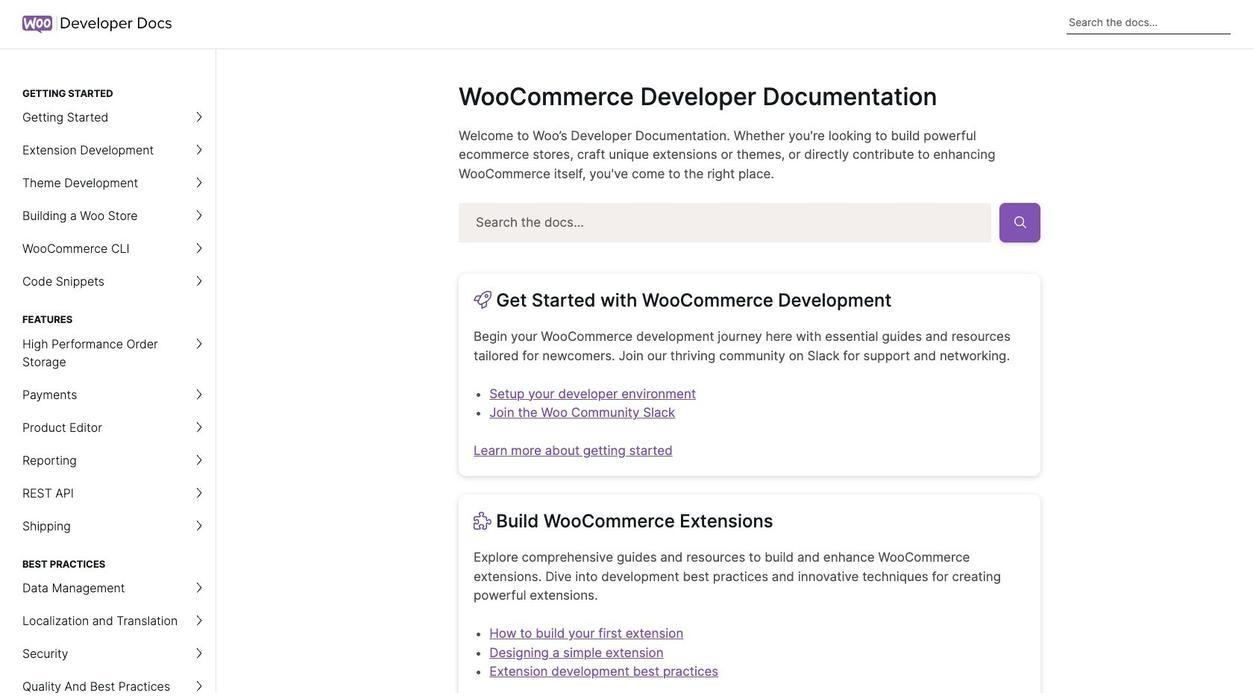 Task type: vqa. For each thing, say whether or not it's contained in the screenshot.
'images,'
no



Task type: describe. For each thing, give the bounding box(es) containing it.
search search field
[[1067, 11, 1232, 34]]



Task type: locate. For each thing, give the bounding box(es) containing it.
1 vertical spatial light image
[[474, 512, 492, 530]]

2 light image from the top
[[474, 512, 492, 530]]

0 vertical spatial light image
[[474, 291, 492, 309]]

None search field
[[1067, 11, 1232, 34]]

Search the docs… search field
[[459, 203, 992, 242]]

None search field
[[459, 203, 1041, 242]]

light image
[[474, 291, 492, 309], [474, 512, 492, 530]]

1 light image from the top
[[474, 291, 492, 309]]



